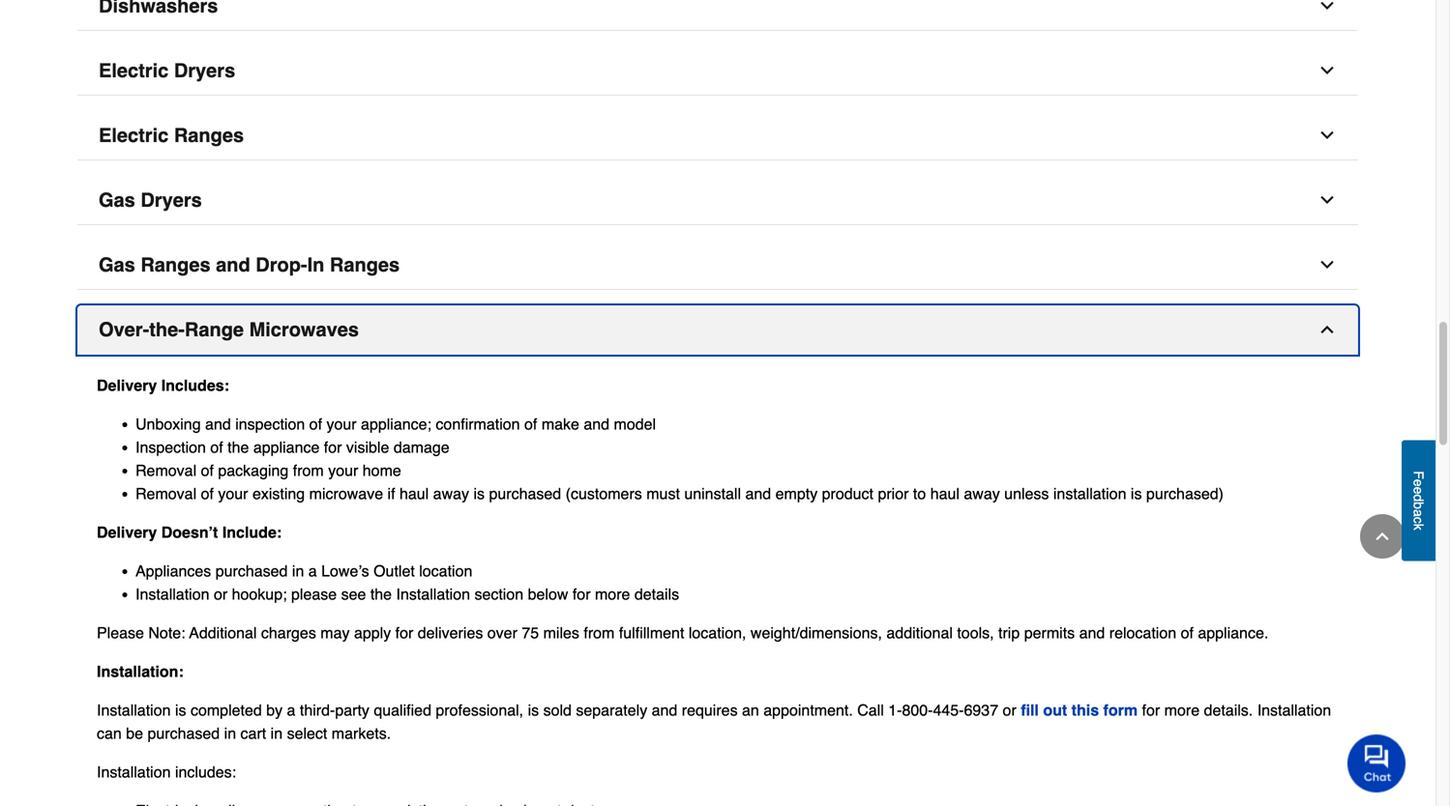 Task type: describe. For each thing, give the bounding box(es) containing it.
electric ranges button
[[77, 111, 1358, 161]]

over-the-range microwaves
[[99, 319, 359, 341]]

please
[[291, 586, 337, 604]]

note:
[[148, 624, 185, 642]]

additional
[[189, 624, 257, 642]]

and right make
[[584, 415, 610, 433]]

2 e from the top
[[1411, 487, 1427, 495]]

includes:
[[175, 764, 236, 782]]

electric dryers button
[[77, 46, 1358, 96]]

must
[[647, 485, 680, 503]]

more inside the for more details. installation can be purchased in cart in select markets.
[[1165, 702, 1200, 720]]

appointment.
[[764, 702, 853, 720]]

for inside unboxing and inspection of your appliance; confirmation of make and model inspection of the appliance for visible damage removal of packaging from your home removal of your existing microwave if haul away is purchased (customers must uninstall and empty product prior to haul away unless installation is purchased)
[[324, 439, 342, 457]]

delivery doesn't include:
[[97, 524, 282, 542]]

professional,
[[436, 702, 524, 720]]

completed
[[191, 702, 262, 720]]

product
[[822, 485, 874, 503]]

additional
[[887, 624, 953, 642]]

permits
[[1024, 624, 1075, 642]]

1 haul from the left
[[400, 485, 429, 503]]

existing
[[252, 485, 305, 503]]

chat invite button image
[[1348, 734, 1407, 793]]

1 vertical spatial your
[[328, 462, 358, 480]]

over-the-range microwaves button
[[77, 306, 1358, 355]]

installation down be
[[97, 764, 171, 782]]

damage
[[394, 439, 450, 457]]

visible
[[346, 439, 389, 457]]

the-
[[149, 319, 185, 341]]

f
[[1411, 471, 1427, 480]]

chevron down image for electric dryers
[[1318, 61, 1337, 80]]

outlet
[[374, 563, 415, 580]]

installation down "location"
[[396, 586, 470, 604]]

drop-
[[256, 254, 307, 276]]

purchased (customers
[[489, 485, 642, 503]]

lowe's
[[321, 563, 369, 580]]

dryers for electric dryers
[[174, 59, 235, 82]]

separately
[[576, 702, 647, 720]]

delivery for delivery includes:
[[97, 377, 157, 395]]

1 removal from the top
[[135, 462, 197, 480]]

gas dryers
[[99, 189, 202, 211]]

microwaves
[[249, 319, 359, 341]]

appliance
[[253, 439, 320, 457]]

and down includes:
[[205, 415, 231, 433]]

ranges for gas
[[141, 254, 211, 276]]

out
[[1043, 702, 1067, 720]]

to
[[913, 485, 926, 503]]

2 away from the left
[[964, 485, 1000, 503]]

hookup;
[[232, 586, 287, 604]]

charges
[[261, 624, 316, 642]]

2 removal from the top
[[135, 485, 197, 503]]

location,
[[689, 624, 746, 642]]

weight/dimensions,
[[751, 624, 882, 642]]

2 haul from the left
[[930, 485, 960, 503]]

section
[[475, 586, 524, 604]]

miles
[[543, 624, 579, 642]]

f e e d b a c k
[[1411, 471, 1427, 531]]

0 vertical spatial your
[[327, 415, 357, 433]]

fill out this form link
[[1021, 702, 1138, 720]]

installation includes:
[[97, 764, 236, 782]]

details.
[[1204, 702, 1253, 720]]

purchased inside appliances purchased in a lowe's outlet location installation or hookup; please see the installation section below for more details
[[215, 563, 288, 580]]

is left 'sold'
[[528, 702, 539, 720]]

includes:
[[161, 377, 229, 395]]

doesn't
[[161, 524, 218, 542]]

or inside appliances purchased in a lowe's outlet location installation or hookup; please see the installation section below for more details
[[214, 586, 228, 604]]

qualified
[[374, 702, 431, 720]]

75
[[522, 624, 539, 642]]

gas for gas dryers
[[99, 189, 135, 211]]

c
[[1411, 517, 1427, 524]]

dryers for gas dryers
[[141, 189, 202, 211]]

installation inside the for more details. installation can be purchased in cart in select markets.
[[1257, 702, 1331, 720]]

6937
[[964, 702, 999, 720]]

below
[[528, 586, 568, 604]]

gas ranges and drop-in ranges
[[99, 254, 400, 276]]

and right permits
[[1079, 624, 1105, 642]]

a inside button
[[1411, 510, 1427, 517]]

the inside unboxing and inspection of your appliance; confirmation of make and model inspection of the appliance for visible damage removal of packaging from your home removal of your existing microwave if haul away is purchased (customers must uninstall and empty product prior to haul away unless installation is purchased)
[[228, 439, 249, 457]]

electric for electric ranges
[[99, 124, 169, 147]]

for more details. installation can be purchased in cart in select markets.
[[97, 702, 1331, 743]]

inspection
[[235, 415, 305, 433]]

d
[[1411, 495, 1427, 502]]

can
[[97, 725, 122, 743]]

packaging
[[218, 462, 289, 480]]

unless
[[1004, 485, 1049, 503]]

make
[[542, 415, 579, 433]]

in
[[307, 254, 324, 276]]

party
[[335, 702, 370, 720]]

uninstall
[[684, 485, 741, 503]]

1 chevron down image from the top
[[1318, 0, 1337, 15]]

cart
[[240, 725, 266, 743]]

chevron down image for electric ranges
[[1318, 126, 1337, 145]]

2 vertical spatial a
[[287, 702, 296, 720]]

delivery for delivery doesn't include:
[[97, 524, 157, 542]]

gas ranges and drop-in ranges button
[[77, 241, 1358, 290]]

inspection
[[135, 439, 206, 457]]

purchased)
[[1146, 485, 1224, 503]]

unboxing and inspection of your appliance; confirmation of make and model inspection of the appliance for visible damage removal of packaging from your home removal of your existing microwave if haul away is purchased (customers must uninstall and empty product prior to haul away unless installation is purchased)
[[135, 415, 1224, 503]]

may
[[321, 624, 350, 642]]

installation down appliances
[[135, 586, 209, 604]]

microwave
[[309, 485, 383, 503]]



Task type: vqa. For each thing, say whether or not it's contained in the screenshot.
SOLD
yes



Task type: locate. For each thing, give the bounding box(es) containing it.
tools,
[[957, 624, 994, 642]]

from inside unboxing and inspection of your appliance; confirmation of make and model inspection of the appliance for visible damage removal of packaging from your home removal of your existing microwave if haul away is purchased (customers must uninstall and empty product prior to haul away unless installation is purchased)
[[293, 462, 324, 480]]

electric up gas dryers
[[99, 124, 169, 147]]

0 horizontal spatial the
[[228, 439, 249, 457]]

deliveries
[[418, 624, 483, 642]]

0 vertical spatial removal
[[135, 462, 197, 480]]

your up 'microwave'
[[328, 462, 358, 480]]

the down outlet
[[370, 586, 392, 604]]

2 delivery from the top
[[97, 524, 157, 542]]

or
[[214, 586, 228, 604], [1003, 702, 1017, 720]]

call 1-
[[857, 702, 902, 720]]

electric for electric dryers
[[99, 59, 169, 82]]

ranges down electric dryers
[[174, 124, 244, 147]]

dryers
[[174, 59, 235, 82], [141, 189, 202, 211]]

and left empty
[[745, 485, 771, 503]]

for right below
[[573, 586, 591, 604]]

for inside appliances purchased in a lowe's outlet location installation or hookup; please see the installation section below for more details
[[573, 586, 591, 604]]

1 vertical spatial a
[[308, 563, 317, 580]]

sold
[[543, 702, 572, 720]]

ranges right "in"
[[330, 254, 400, 276]]

markets.
[[332, 725, 391, 743]]

see
[[341, 586, 366, 604]]

electric ranges
[[99, 124, 244, 147]]

haul right to
[[930, 485, 960, 503]]

delivery up appliances
[[97, 524, 157, 542]]

2 horizontal spatial a
[[1411, 510, 1427, 517]]

is
[[474, 485, 485, 503], [1131, 485, 1142, 503], [175, 702, 186, 720], [528, 702, 539, 720]]

0 vertical spatial or
[[214, 586, 228, 604]]

installation
[[1054, 485, 1127, 503]]

e
[[1411, 480, 1427, 487], [1411, 487, 1427, 495]]

installation is completed by a third-party qualified professional, is sold separately and requires an appointment. call 1-800-445-6937   or fill out this form
[[97, 702, 1138, 720]]

is right installation
[[1131, 485, 1142, 503]]

chevron down image inside gas ranges and drop-in ranges button
[[1318, 255, 1337, 275]]

1 vertical spatial purchased
[[148, 725, 220, 743]]

chevron down image for gas ranges and drop-in ranges
[[1318, 255, 1337, 275]]

0 vertical spatial electric
[[99, 59, 169, 82]]

chevron down image inside electric dryers button
[[1318, 61, 1337, 80]]

1 delivery from the top
[[97, 377, 157, 395]]

0 horizontal spatial in
[[224, 725, 236, 743]]

a up k
[[1411, 510, 1427, 517]]

0 vertical spatial chevron down image
[[1318, 126, 1337, 145]]

1 e from the top
[[1411, 480, 1427, 487]]

is down confirmation
[[474, 485, 485, 503]]

1 vertical spatial delivery
[[97, 524, 157, 542]]

more left details.
[[1165, 702, 1200, 720]]

of up packaging
[[210, 439, 223, 457]]

for right the form
[[1142, 702, 1160, 720]]

over
[[487, 624, 518, 642]]

removal down inspection
[[135, 462, 197, 480]]

for right apply
[[395, 624, 413, 642]]

2 electric from the top
[[99, 124, 169, 147]]

home
[[363, 462, 401, 480]]

from right miles on the left bottom of the page
[[584, 624, 615, 642]]

haul
[[400, 485, 429, 503], [930, 485, 960, 503]]

installation up be
[[97, 702, 171, 720]]

requires
[[682, 702, 738, 720]]

third-
[[300, 702, 335, 720]]

b
[[1411, 502, 1427, 510]]

in
[[292, 563, 304, 580], [224, 725, 236, 743], [271, 725, 283, 743]]

gas for gas ranges and drop-in ranges
[[99, 254, 135, 276]]

1 away from the left
[[433, 485, 469, 503]]

1 horizontal spatial a
[[308, 563, 317, 580]]

for left visible
[[324, 439, 342, 457]]

from down 'appliance'
[[293, 462, 324, 480]]

1 horizontal spatial away
[[964, 485, 1000, 503]]

more inside appliances purchased in a lowe's outlet location installation or hookup; please see the installation section below for more details
[[595, 586, 630, 604]]

and inside button
[[216, 254, 250, 276]]

is left completed
[[175, 702, 186, 720]]

for
[[324, 439, 342, 457], [573, 586, 591, 604], [395, 624, 413, 642], [1142, 702, 1160, 720]]

2 horizontal spatial in
[[292, 563, 304, 580]]

the up packaging
[[228, 439, 249, 457]]

1 vertical spatial dryers
[[141, 189, 202, 211]]

0 vertical spatial the
[[228, 439, 249, 457]]

by
[[266, 702, 283, 720]]

confirmation
[[436, 415, 520, 433]]

away down 'damage'
[[433, 485, 469, 503]]

purchased up installation includes:
[[148, 725, 220, 743]]

details
[[635, 586, 679, 604]]

dryers up electric ranges
[[174, 59, 235, 82]]

e up d at the bottom
[[1411, 480, 1427, 487]]

form
[[1103, 702, 1138, 720]]

2 chevron down image from the top
[[1318, 61, 1337, 80]]

a right by
[[287, 702, 296, 720]]

appliance;
[[361, 415, 431, 433]]

scroll to top element
[[1360, 515, 1405, 559]]

0 vertical spatial delivery
[[97, 377, 157, 395]]

electric
[[99, 59, 169, 82], [99, 124, 169, 147]]

1 horizontal spatial from
[[584, 624, 615, 642]]

0 horizontal spatial a
[[287, 702, 296, 720]]

1 vertical spatial electric
[[99, 124, 169, 147]]

1 vertical spatial or
[[1003, 702, 1017, 720]]

1 horizontal spatial haul
[[930, 485, 960, 503]]

gas down electric ranges
[[99, 189, 135, 211]]

chevron up image
[[1318, 320, 1337, 340]]

0 vertical spatial a
[[1411, 510, 1427, 517]]

appliance.
[[1198, 624, 1269, 642]]

of down inspection
[[201, 462, 214, 480]]

1 gas from the top
[[99, 189, 135, 211]]

apply
[[354, 624, 391, 642]]

0 horizontal spatial away
[[433, 485, 469, 503]]

a up please
[[308, 563, 317, 580]]

the
[[228, 439, 249, 457], [370, 586, 392, 604]]

0 horizontal spatial more
[[595, 586, 630, 604]]

1 horizontal spatial in
[[271, 725, 283, 743]]

2 chevron down image from the top
[[1318, 255, 1337, 275]]

from
[[293, 462, 324, 480], [584, 624, 615, 642]]

2 vertical spatial chevron down image
[[1318, 191, 1337, 210]]

k
[[1411, 524, 1427, 531]]

1 vertical spatial chevron down image
[[1318, 61, 1337, 80]]

range
[[185, 319, 244, 341]]

0 vertical spatial chevron down image
[[1318, 0, 1337, 15]]

0 vertical spatial more
[[595, 586, 630, 604]]

f e e d b a c k button
[[1402, 441, 1436, 561]]

0 horizontal spatial or
[[214, 586, 228, 604]]

purchased inside the for more details. installation can be purchased in cart in select markets.
[[148, 725, 220, 743]]

in right cart
[[271, 725, 283, 743]]

installation:
[[97, 663, 184, 681]]

or left fill
[[1003, 702, 1017, 720]]

of up doesn't
[[201, 485, 214, 503]]

fulfillment
[[619, 624, 684, 642]]

appliances purchased in a lowe's outlet location installation or hookup; please see the installation section below for more details
[[135, 563, 679, 604]]

the inside appliances purchased in a lowe's outlet location installation or hookup; please see the installation section below for more details
[[370, 586, 392, 604]]

1 horizontal spatial the
[[370, 586, 392, 604]]

0 vertical spatial gas
[[99, 189, 135, 211]]

ranges up the-
[[141, 254, 211, 276]]

or left hookup;
[[214, 586, 228, 604]]

prior
[[878, 485, 909, 503]]

e up b
[[1411, 487, 1427, 495]]

1 vertical spatial removal
[[135, 485, 197, 503]]

gas inside gas ranges and drop-in ranges button
[[99, 254, 135, 276]]

0 vertical spatial purchased
[[215, 563, 288, 580]]

gas
[[99, 189, 135, 211], [99, 254, 135, 276]]

installation right details.
[[1257, 702, 1331, 720]]

chevron down image inside the gas dryers button
[[1318, 191, 1337, 210]]

chevron down image inside electric ranges button
[[1318, 126, 1337, 145]]

appliances
[[135, 563, 211, 580]]

800-
[[902, 702, 933, 720]]

a inside appliances purchased in a lowe's outlet location installation or hookup; please see the installation section below for more details
[[308, 563, 317, 580]]

chevron down image for gas dryers
[[1318, 191, 1337, 210]]

of left make
[[524, 415, 537, 433]]

1 horizontal spatial more
[[1165, 702, 1200, 720]]

model
[[614, 415, 656, 433]]

dryers down electric ranges
[[141, 189, 202, 211]]

in up please
[[292, 563, 304, 580]]

over-
[[99, 319, 149, 341]]

3 chevron down image from the top
[[1318, 191, 1337, 210]]

of right relocation at bottom right
[[1181, 624, 1194, 642]]

2 vertical spatial your
[[218, 485, 248, 503]]

empty
[[776, 485, 818, 503]]

delivery includes:
[[97, 377, 229, 395]]

for inside the for more details. installation can be purchased in cart in select markets.
[[1142, 702, 1160, 720]]

1 vertical spatial more
[[1165, 702, 1200, 720]]

1 vertical spatial gas
[[99, 254, 135, 276]]

0 vertical spatial from
[[293, 462, 324, 480]]

away
[[433, 485, 469, 503], [964, 485, 1000, 503]]

fill
[[1021, 702, 1039, 720]]

haul right "if" on the bottom left
[[400, 485, 429, 503]]

and left drop-
[[216, 254, 250, 276]]

include:
[[222, 524, 282, 542]]

unboxing
[[135, 415, 201, 433]]

delivery down over-
[[97, 377, 157, 395]]

electric dryers
[[99, 59, 235, 82]]

your up visible
[[327, 415, 357, 433]]

1 vertical spatial from
[[584, 624, 615, 642]]

0 horizontal spatial from
[[293, 462, 324, 480]]

electric up electric ranges
[[99, 59, 169, 82]]

1 vertical spatial chevron down image
[[1318, 255, 1337, 275]]

1 vertical spatial the
[[370, 586, 392, 604]]

0 vertical spatial dryers
[[174, 59, 235, 82]]

away left unless
[[964, 485, 1000, 503]]

more left details
[[595, 586, 630, 604]]

0 horizontal spatial haul
[[400, 485, 429, 503]]

in inside appliances purchased in a lowe's outlet location installation or hookup; please see the installation section below for more details
[[292, 563, 304, 580]]

chevron down image
[[1318, 0, 1337, 15], [1318, 61, 1337, 80], [1318, 191, 1337, 210]]

purchased up hookup;
[[215, 563, 288, 580]]

1 horizontal spatial or
[[1003, 702, 1017, 720]]

1 electric from the top
[[99, 59, 169, 82]]

of up 'appliance'
[[309, 415, 322, 433]]

chevron down image
[[1318, 126, 1337, 145], [1318, 255, 1337, 275]]

this
[[1072, 702, 1099, 720]]

trip
[[999, 624, 1020, 642]]

in left cart
[[224, 725, 236, 743]]

removal up delivery doesn't include:
[[135, 485, 197, 503]]

gas up over-
[[99, 254, 135, 276]]

1 chevron down image from the top
[[1318, 126, 1337, 145]]

relocation
[[1109, 624, 1177, 642]]

of
[[309, 415, 322, 433], [524, 415, 537, 433], [210, 439, 223, 457], [201, 462, 214, 480], [201, 485, 214, 503], [1181, 624, 1194, 642]]

ranges for electric
[[174, 124, 244, 147]]

chevron up image
[[1373, 527, 1392, 547]]

an
[[742, 702, 759, 720]]

purchased
[[215, 563, 288, 580], [148, 725, 220, 743]]

gas inside button
[[99, 189, 135, 211]]

and left the requires
[[652, 702, 678, 720]]

please
[[97, 624, 144, 642]]

your down packaging
[[218, 485, 248, 503]]

2 gas from the top
[[99, 254, 135, 276]]

please note: additional charges may apply for deliveries over 75 miles from fulfillment location, weight/dimensions, additional tools, trip permits and relocation of appliance.
[[97, 624, 1269, 642]]



